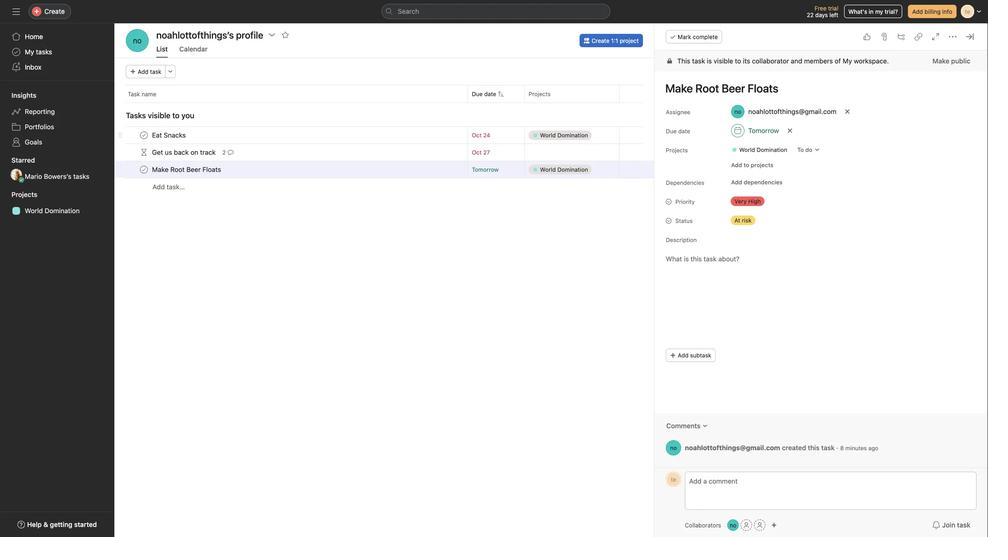 Task type: vqa. For each thing, say whether or not it's contained in the screenshot.
across
no



Task type: describe. For each thing, give the bounding box(es) containing it.
dependencies
[[666, 179, 705, 186]]

what's in my trial?
[[849, 8, 899, 15]]

noahlottofthings@gmail.com created this task · 8 minutes ago
[[685, 444, 879, 452]]

make
[[933, 57, 950, 65]]

world domination inside projects 'element'
[[25, 207, 80, 215]]

very
[[735, 198, 747, 205]]

Completed checkbox
[[138, 164, 150, 175]]

remove assignee image
[[845, 109, 851, 114]]

at risk
[[735, 217, 752, 224]]

goals
[[25, 138, 42, 146]]

my inside "main content"
[[843, 57, 853, 65]]

add for add task…
[[153, 183, 165, 191]]

world inside "main content"
[[740, 146, 756, 153]]

0 likes. click to like this task image
[[864, 33, 871, 41]]

task for add
[[150, 68, 162, 75]]

get us back on track cell
[[114, 144, 468, 161]]

bowers's
[[44, 172, 71, 180]]

hide sidebar image
[[12, 8, 20, 15]]

mark complete
[[678, 33, 718, 40]]

tomorrow row
[[114, 161, 655, 178]]

goals link
[[6, 135, 109, 150]]

high
[[749, 198, 761, 205]]

full screen image
[[932, 33, 940, 41]]

what's
[[849, 8, 868, 15]]

trial?
[[885, 8, 899, 15]]

add for add to projects
[[732, 162, 743, 168]]

add task… button
[[153, 182, 185, 192]]

days
[[816, 11, 828, 18]]

projects
[[751, 162, 774, 168]]

domination inside "main content"
[[757, 146, 788, 153]]

add for add dependencies
[[732, 179, 743, 186]]

tomorrow inside row
[[472, 166, 499, 173]]

home
[[25, 33, 43, 41]]

1 vertical spatial visible
[[148, 111, 171, 120]]

close details image
[[967, 33, 974, 41]]

getting
[[50, 521, 72, 528]]

create for create
[[44, 7, 65, 15]]

noahlottofthings's profile
[[156, 29, 263, 40]]

add task
[[138, 68, 162, 75]]

0 horizontal spatial date
[[485, 91, 497, 97]]

insights
[[11, 91, 36, 99]]

0 vertical spatial due date
[[472, 91, 497, 97]]

row containing 2
[[114, 144, 655, 161]]

no inside "main content"
[[671, 445, 677, 451]]

list
[[156, 45, 168, 53]]

add subtask
[[678, 352, 712, 359]]

free
[[815, 5, 827, 11]]

make public button
[[927, 52, 977, 70]]

create button
[[29, 4, 71, 19]]

global element
[[0, 23, 114, 81]]

add dependencies
[[732, 179, 783, 186]]

eat snacks cell
[[114, 126, 468, 144]]

completed image for oct 24
[[138, 129, 150, 141]]

add subtask button
[[666, 349, 716, 362]]

·
[[837, 444, 839, 452]]

join task
[[943, 521, 971, 529]]

oct 24
[[472, 132, 491, 139]]

add for add subtask
[[678, 352, 689, 359]]

create 1:1 project
[[592, 37, 639, 44]]

add task button
[[126, 65, 166, 78]]

24
[[484, 132, 491, 139]]

add task…
[[153, 183, 185, 191]]

priority
[[676, 198, 695, 205]]

22
[[807, 11, 814, 18]]

domination inside projects 'element'
[[45, 207, 80, 215]]

join
[[943, 521, 956, 529]]

2 button
[[221, 148, 236, 157]]

in
[[869, 8, 874, 15]]

more actions image
[[168, 69, 173, 74]]

calendar
[[179, 45, 208, 53]]

date inside "main content"
[[679, 128, 691, 135]]

projects button
[[0, 190, 37, 199]]

27
[[484, 149, 490, 156]]

to inside button
[[744, 162, 750, 168]]

task
[[128, 91, 140, 97]]

noahlottofthings@gmail.com for noahlottofthings@gmail.com
[[749, 108, 837, 115]]

add dependencies button
[[727, 176, 787, 189]]

world domination inside make root beer floats dialog
[[740, 146, 788, 153]]

task name
[[128, 91, 156, 97]]

task for this
[[693, 57, 706, 65]]

search button
[[382, 4, 611, 19]]

to do
[[798, 146, 813, 153]]

ago
[[869, 445, 879, 451]]

workspace.
[[854, 57, 890, 65]]

tomorrow button
[[727, 122, 784, 139]]

main content containing this task is visible to its collaborator and members of my workspace.
[[655, 51, 989, 467]]

no button inside "main content"
[[666, 440, 682, 456]]

te
[[671, 476, 677, 483]]

inbox link
[[6, 60, 109, 75]]

add for add billing info
[[913, 8, 924, 15]]

to
[[798, 146, 804, 153]]

add or remove collaborators image
[[772, 522, 778, 528]]

free trial 22 days left
[[807, 5, 839, 18]]

noahlottofthings@gmail.com button
[[727, 103, 841, 120]]

is
[[707, 57, 712, 65]]

at
[[735, 217, 741, 224]]

trial
[[829, 5, 839, 11]]

help & getting started button
[[11, 516, 103, 533]]

mark
[[678, 33, 692, 40]]

projects inside projects dropdown button
[[11, 191, 37, 198]]

task left "·"
[[822, 444, 835, 452]]

minutes
[[846, 445, 867, 451]]

Completed checkbox
[[138, 129, 150, 141]]

left
[[830, 11, 839, 18]]

reporting
[[25, 108, 55, 115]]

help & getting started
[[27, 521, 97, 528]]

of
[[835, 57, 842, 65]]

2 horizontal spatial no
[[730, 522, 737, 528]]

search
[[398, 7, 419, 15]]

1 horizontal spatial to
[[735, 57, 742, 65]]

make public
[[933, 57, 971, 65]]

my
[[876, 8, 884, 15]]



Task type: locate. For each thing, give the bounding box(es) containing it.
starred element
[[0, 152, 114, 186]]

my tasks
[[25, 48, 52, 56]]

0 horizontal spatial no button
[[666, 440, 682, 456]]

visible inside "main content"
[[714, 57, 734, 65]]

copy task link image
[[915, 33, 923, 41]]

tasks inside starred element
[[73, 172, 89, 180]]

you
[[182, 111, 194, 120]]

linked projects for get us back on track cell
[[525, 144, 620, 161]]

1 vertical spatial to
[[172, 111, 180, 120]]

1 vertical spatial projects
[[666, 147, 688, 154]]

add to starred image
[[282, 31, 289, 39]]

starred
[[11, 156, 35, 164]]

info
[[943, 8, 953, 15]]

tomorrow
[[749, 127, 780, 135], [472, 166, 499, 173]]

0 vertical spatial create
[[44, 7, 65, 15]]

create up the home 'link' on the left of page
[[44, 7, 65, 15]]

Make Root Beer Floats text field
[[150, 165, 224, 174]]

noahlottofthings@gmail.com inside noahlottofthings@gmail.com dropdown button
[[749, 108, 837, 115]]

0 vertical spatial tasks
[[36, 48, 52, 56]]

task left more actions "image"
[[150, 68, 162, 75]]

complete
[[693, 33, 718, 40]]

1 horizontal spatial due date
[[666, 128, 691, 135]]

add up very
[[732, 179, 743, 186]]

task left is
[[693, 57, 706, 65]]

1 horizontal spatial world domination link
[[728, 145, 792, 155]]

noahlottofthings@gmail.com link
[[685, 444, 781, 452]]

add left "billing"
[[913, 8, 924, 15]]

1 vertical spatial due date
[[666, 128, 691, 135]]

no right collaborators
[[730, 522, 737, 528]]

my right of
[[843, 57, 853, 65]]

oct for oct 27
[[472, 149, 482, 156]]

2 vertical spatial projects
[[11, 191, 37, 198]]

0 horizontal spatial domination
[[45, 207, 80, 215]]

collaborators
[[685, 522, 722, 528]]

at risk button
[[727, 214, 785, 227]]

0 horizontal spatial due date
[[472, 91, 497, 97]]

due date
[[472, 91, 497, 97], [666, 128, 691, 135]]

portfolios link
[[6, 119, 109, 135]]

task inside "button"
[[958, 521, 971, 529]]

reporting link
[[6, 104, 109, 119]]

to
[[735, 57, 742, 65], [172, 111, 180, 120], [744, 162, 750, 168]]

projects right ascending image
[[529, 91, 551, 97]]

add inside button
[[732, 162, 743, 168]]

1 vertical spatial date
[[679, 128, 691, 135]]

2 horizontal spatial to
[[744, 162, 750, 168]]

row
[[114, 85, 655, 103], [126, 102, 643, 103], [114, 144, 655, 161]]

home link
[[6, 29, 109, 44]]

make root beer floats dialog
[[655, 23, 989, 537]]

add to projects button
[[727, 158, 778, 172]]

0 vertical spatial no button
[[666, 440, 682, 456]]

tasks
[[36, 48, 52, 56], [73, 172, 89, 180]]

projects inside row
[[529, 91, 551, 97]]

add inside button
[[153, 183, 165, 191]]

1 horizontal spatial world domination
[[740, 146, 788, 153]]

0 vertical spatial my
[[25, 48, 34, 56]]

1 horizontal spatial create
[[592, 37, 610, 44]]

no left list
[[133, 36, 142, 45]]

1 horizontal spatial projects
[[529, 91, 551, 97]]

add billing info button
[[909, 5, 957, 18]]

1 vertical spatial due
[[666, 128, 677, 135]]

oct left 27
[[472, 149, 482, 156]]

to do button
[[794, 143, 825, 156]]

task for join
[[958, 521, 971, 529]]

1 horizontal spatial tomorrow
[[749, 127, 780, 135]]

1 horizontal spatial due
[[666, 128, 677, 135]]

completed image for tomorrow
[[138, 164, 150, 175]]

0 vertical spatial visible
[[714, 57, 734, 65]]

world domination up projects
[[740, 146, 788, 153]]

tasks visible to you
[[126, 111, 194, 120]]

Eat Snacks text field
[[150, 130, 189, 140]]

0 horizontal spatial to
[[172, 111, 180, 120]]

add left projects
[[732, 162, 743, 168]]

create inside button
[[592, 37, 610, 44]]

task
[[693, 57, 706, 65], [150, 68, 162, 75], [822, 444, 835, 452], [958, 521, 971, 529]]

calendar link
[[179, 45, 208, 58]]

dependencies
[[744, 179, 783, 186]]

projects inside "main content"
[[666, 147, 688, 154]]

0 vertical spatial no
[[133, 36, 142, 45]]

1 completed image from the top
[[138, 129, 150, 141]]

oct
[[472, 132, 482, 139], [472, 149, 482, 156]]

2
[[223, 149, 226, 156]]

1 horizontal spatial world
[[740, 146, 756, 153]]

0 vertical spatial world
[[740, 146, 756, 153]]

due left ascending image
[[472, 91, 483, 97]]

1 horizontal spatial date
[[679, 128, 691, 135]]

show options image
[[268, 31, 276, 39]]

1 vertical spatial domination
[[45, 207, 80, 215]]

2 oct from the top
[[472, 149, 482, 156]]

make root beer floats cell
[[114, 161, 468, 178]]

no
[[133, 36, 142, 45], [671, 445, 677, 451], [730, 522, 737, 528]]

clear due date image
[[788, 128, 793, 134]]

oct for oct 24
[[472, 132, 482, 139]]

mark complete button
[[666, 30, 723, 43]]

collaborator
[[753, 57, 790, 65]]

task…
[[167, 183, 185, 191]]

this
[[808, 444, 820, 452]]

join task button
[[927, 517, 977, 534]]

public
[[952, 57, 971, 65]]

0 horizontal spatial no
[[133, 36, 142, 45]]

assignee
[[666, 109, 691, 115]]

create inside popup button
[[44, 7, 65, 15]]

oct 24 row
[[114, 126, 655, 144]]

main content
[[655, 51, 989, 467]]

world down projects dropdown button
[[25, 207, 43, 215]]

tasks inside my tasks link
[[36, 48, 52, 56]]

1 horizontal spatial tasks
[[73, 172, 89, 180]]

1 horizontal spatial no
[[671, 445, 677, 451]]

1 vertical spatial noahlottofthings@gmail.com
[[685, 444, 781, 452]]

0 vertical spatial tomorrow
[[749, 127, 780, 135]]

my tasks link
[[6, 44, 109, 60]]

add subtask image
[[898, 33, 906, 41]]

2 vertical spatial to
[[744, 162, 750, 168]]

members
[[805, 57, 833, 65]]

tomorrow left clear due date icon
[[749, 127, 780, 135]]

world domination link down mario bowers's tasks
[[6, 203, 109, 218]]

add left subtask
[[678, 352, 689, 359]]

mario bowers's tasks
[[25, 172, 89, 180]]

completed image down dependencies image
[[138, 164, 150, 175]]

list link
[[156, 45, 168, 58]]

domination down bowers's
[[45, 207, 80, 215]]

te button
[[666, 472, 682, 487]]

2 horizontal spatial projects
[[666, 147, 688, 154]]

0 horizontal spatial world domination
[[25, 207, 80, 215]]

0 horizontal spatial world domination link
[[6, 203, 109, 218]]

1 horizontal spatial visible
[[714, 57, 734, 65]]

1 vertical spatial create
[[592, 37, 610, 44]]

1 vertical spatial oct
[[472, 149, 482, 156]]

task inside button
[[150, 68, 162, 75]]

1 vertical spatial tomorrow
[[472, 166, 499, 173]]

0 horizontal spatial world
[[25, 207, 43, 215]]

world inside projects 'element'
[[25, 207, 43, 215]]

visible
[[714, 57, 734, 65], [148, 111, 171, 120]]

world domination link up projects
[[728, 145, 792, 155]]

tasks
[[126, 111, 146, 120]]

1 vertical spatial world
[[25, 207, 43, 215]]

and
[[791, 57, 803, 65]]

1 vertical spatial world domination link
[[6, 203, 109, 218]]

insights element
[[0, 87, 114, 152]]

dependencies image
[[140, 149, 148, 156]]

0 horizontal spatial due
[[472, 91, 483, 97]]

starred button
[[0, 155, 35, 165]]

more actions for this task image
[[950, 33, 957, 41]]

2 vertical spatial no
[[730, 522, 737, 528]]

search list box
[[382, 4, 611, 19]]

oct left 24 in the top left of the page
[[472, 132, 482, 139]]

add task… tree grid
[[114, 126, 655, 196]]

add
[[913, 8, 924, 15], [138, 68, 149, 75], [732, 162, 743, 168], [732, 179, 743, 186], [153, 183, 165, 191], [678, 352, 689, 359]]

add task… row
[[114, 178, 655, 196]]

world domination link inside projects 'element'
[[6, 203, 109, 218]]

Get us back on track text field
[[150, 148, 219, 157]]

0 vertical spatial due
[[472, 91, 483, 97]]

0 vertical spatial domination
[[757, 146, 788, 153]]

Task Name text field
[[660, 77, 977, 99]]

due date left ascending image
[[472, 91, 497, 97]]

world domination link
[[728, 145, 792, 155], [6, 203, 109, 218]]

0 vertical spatial to
[[735, 57, 742, 65]]

tasks right bowers's
[[73, 172, 89, 180]]

1 horizontal spatial domination
[[757, 146, 788, 153]]

0 horizontal spatial tomorrow
[[472, 166, 499, 173]]

no button
[[666, 440, 682, 456], [728, 519, 739, 531]]

task right join
[[958, 521, 971, 529]]

visible right is
[[714, 57, 734, 65]]

projects down 'mario'
[[11, 191, 37, 198]]

do
[[806, 146, 813, 153]]

add for add task
[[138, 68, 149, 75]]

no button right collaborators
[[728, 519, 739, 531]]

0 vertical spatial date
[[485, 91, 497, 97]]

1:1
[[612, 37, 619, 44]]

noahlottofthings@gmail.com for noahlottofthings@gmail.com created this task · 8 minutes ago
[[685, 444, 781, 452]]

my
[[25, 48, 34, 56], [843, 57, 853, 65]]

no button down comments
[[666, 440, 682, 456]]

1 vertical spatial completed image
[[138, 164, 150, 175]]

domination
[[757, 146, 788, 153], [45, 207, 80, 215]]

0 vertical spatial completed image
[[138, 129, 150, 141]]

0 horizontal spatial projects
[[11, 191, 37, 198]]

row containing task name
[[114, 85, 655, 103]]

insights button
[[0, 91, 36, 100]]

0 horizontal spatial my
[[25, 48, 34, 56]]

2 completed image from the top
[[138, 164, 150, 175]]

tomorrow inside dropdown button
[[749, 127, 780, 135]]

oct inside oct 24 row
[[472, 132, 482, 139]]

completed image
[[138, 129, 150, 141], [138, 164, 150, 175]]

very high
[[735, 198, 761, 205]]

1 vertical spatial tasks
[[73, 172, 89, 180]]

date down assignee
[[679, 128, 691, 135]]

to left the its
[[735, 57, 742, 65]]

1 oct from the top
[[472, 132, 482, 139]]

tasks down the home
[[36, 48, 52, 56]]

my up inbox
[[25, 48, 34, 56]]

tomorrow down 27
[[472, 166, 499, 173]]

visible up "eat snacks" 'text box'
[[148, 111, 171, 120]]

to left projects
[[744, 162, 750, 168]]

1 vertical spatial world domination
[[25, 207, 80, 215]]

add inside "button"
[[732, 179, 743, 186]]

0 horizontal spatial create
[[44, 7, 65, 15]]

attachments: add a file to this task, make root beer floats image
[[881, 33, 889, 41]]

1 horizontal spatial my
[[843, 57, 853, 65]]

world up the add to projects at the right top of the page
[[740, 146, 756, 153]]

1 vertical spatial my
[[843, 57, 853, 65]]

0 horizontal spatial visible
[[148, 111, 171, 120]]

comments
[[667, 422, 701, 430]]

billing
[[925, 8, 941, 15]]

created
[[783, 444, 807, 452]]

due date down assignee
[[666, 128, 691, 135]]

0 horizontal spatial tasks
[[36, 48, 52, 56]]

completed image up dependencies image
[[138, 129, 150, 141]]

0 vertical spatial world domination
[[740, 146, 788, 153]]

completed image inside eat snacks cell
[[138, 129, 150, 141]]

add billing info
[[913, 8, 953, 15]]

due
[[472, 91, 483, 97], [666, 128, 677, 135]]

projects element
[[0, 186, 114, 220]]

create left 1:1
[[592, 37, 610, 44]]

date left ascending image
[[485, 91, 497, 97]]

projects up dependencies
[[666, 147, 688, 154]]

add up task name
[[138, 68, 149, 75]]

very high button
[[727, 195, 785, 208]]

0 vertical spatial world domination link
[[728, 145, 792, 155]]

0 vertical spatial oct
[[472, 132, 482, 139]]

completed image inside make root beer floats cell
[[138, 164, 150, 175]]

portfolios
[[25, 123, 54, 131]]

my inside global element
[[25, 48, 34, 56]]

create 1:1 project button
[[580, 34, 643, 47]]

this
[[678, 57, 691, 65]]

noahlottofthings@gmail.com
[[749, 108, 837, 115], [685, 444, 781, 452]]

projects
[[529, 91, 551, 97], [666, 147, 688, 154], [11, 191, 37, 198]]

project
[[620, 37, 639, 44]]

to left you
[[172, 111, 180, 120]]

add left task…
[[153, 183, 165, 191]]

due inside make root beer floats dialog
[[666, 128, 677, 135]]

no down comments
[[671, 445, 677, 451]]

1 vertical spatial no
[[671, 445, 677, 451]]

ascending image
[[498, 91, 504, 97]]

1 horizontal spatial no button
[[728, 519, 739, 531]]

due date inside "main content"
[[666, 128, 691, 135]]

1 vertical spatial no button
[[728, 519, 739, 531]]

world domination link inside make root beer floats dialog
[[728, 145, 792, 155]]

due down assignee
[[666, 128, 677, 135]]

this task is visible to its collaborator and members of my workspace.
[[678, 57, 890, 65]]

help
[[27, 521, 42, 528]]

create for create 1:1 project
[[592, 37, 610, 44]]

world domination down mario bowers's tasks
[[25, 207, 80, 215]]

0 vertical spatial noahlottofthings@gmail.com
[[749, 108, 837, 115]]

0 vertical spatial projects
[[529, 91, 551, 97]]

domination up projects
[[757, 146, 788, 153]]



